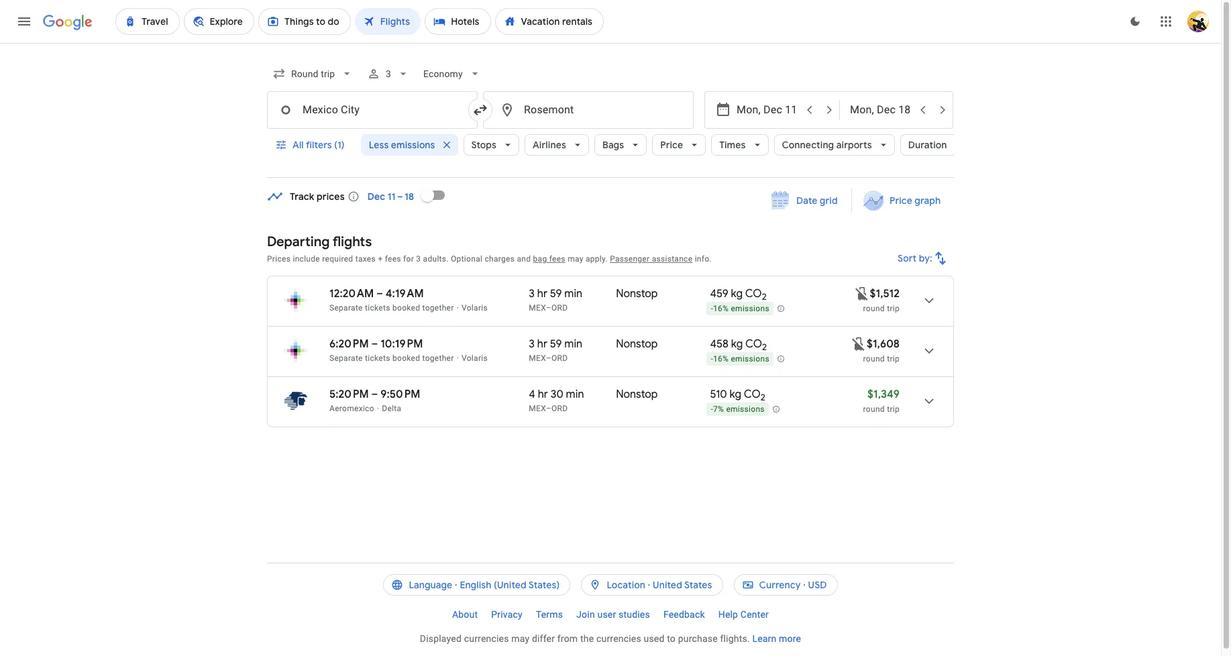 Task type: describe. For each thing, give the bounding box(es) containing it.
total duration 3 hr 59 min. element for 458
[[529, 337, 616, 353]]

about link
[[445, 604, 485, 625]]

59 for 12:20 am – 4:19 am
[[550, 287, 562, 301]]

16% for 458
[[713, 354, 729, 364]]

connecting
[[782, 139, 834, 151]]

-16% emissions for 458
[[711, 354, 769, 364]]

sort
[[898, 252, 917, 264]]

delta
[[382, 404, 401, 413]]

this price for this flight doesn't include overhead bin access. if you need a carry-on bag, use the bags filter to update prices. image for $1,608
[[851, 336, 867, 352]]

filters
[[306, 139, 332, 151]]

tickets for 10:19 pm
[[365, 354, 390, 363]]

united
[[653, 579, 682, 591]]

1 fees from the left
[[385, 254, 401, 264]]

trip for $1,608
[[887, 354, 900, 364]]

duration button
[[900, 129, 970, 161]]

separate tickets booked together. this trip includes tickets from multiple airlines. missed connections may be protected by gotogate.. element for 10:19 pm
[[329, 354, 454, 363]]

 image for 10:19 pm
[[457, 354, 459, 363]]

mex for 9:50 pm
[[529, 404, 546, 413]]

times button
[[711, 129, 769, 161]]

$1,608
[[867, 337, 900, 351]]

– right 5:20 pm text field
[[371, 388, 378, 401]]

hr for 6:20 pm – 10:19 pm
[[537, 337, 547, 351]]

round for $1,512
[[863, 304, 885, 313]]

2 currencies from the left
[[596, 633, 641, 644]]

– left arrival time: 4:19 am. text field
[[376, 287, 383, 301]]

less emissions
[[369, 139, 435, 151]]

leaves mexico city international airport at 12:20 am on monday, december 11 and arrives at o'hare international airport at 4:19 am on monday, december 11. element
[[329, 287, 424, 301]]

nonstop for 459
[[616, 287, 658, 301]]

used
[[644, 633, 665, 644]]

prices
[[317, 191, 345, 203]]

language
[[409, 579, 452, 591]]

5:20 pm – 9:50 pm
[[329, 388, 420, 401]]

for
[[403, 254, 414, 264]]

hr for 12:20 am – 4:19 am
[[537, 287, 547, 301]]

hr for 5:20 pm – 9:50 pm
[[538, 388, 548, 401]]

$1,349
[[868, 388, 900, 401]]

passenger assistance button
[[610, 254, 693, 264]]

airports
[[836, 139, 872, 151]]

emissions for 458
[[731, 354, 769, 364]]

bags
[[602, 139, 624, 151]]

2 for 459
[[762, 291, 767, 303]]

9:50 pm
[[381, 388, 420, 401]]

connecting airports
[[782, 139, 872, 151]]

learn more about tracked prices image
[[347, 191, 359, 203]]

nonstop flight. element for 458
[[616, 337, 658, 353]]

departing
[[267, 233, 330, 250]]

differ
[[532, 633, 555, 644]]

- for 510
[[711, 405, 713, 414]]

separate for 12:20 am
[[329, 303, 363, 313]]

flights
[[333, 233, 372, 250]]

trip inside $1,349 round trip
[[887, 405, 900, 414]]

+
[[378, 254, 383, 264]]

charges
[[485, 254, 515, 264]]

volaris for 10:19 pm
[[462, 354, 488, 363]]

track prices
[[290, 191, 345, 203]]

usd
[[808, 579, 827, 591]]

learn more link
[[752, 633, 801, 644]]

help
[[718, 609, 738, 620]]

stops
[[471, 139, 496, 151]]

trip for $1,512
[[887, 304, 900, 313]]

bag fees button
[[533, 254, 565, 264]]

(united
[[494, 579, 527, 591]]

price graph button
[[855, 189, 951, 213]]

loading results progress bar
[[0, 43, 1221, 46]]

less
[[369, 139, 389, 151]]

– inside the 4 hr 30 min mex – ord
[[546, 404, 551, 413]]

booked for 6:20 pm – 10:19 pm
[[392, 354, 420, 363]]

to
[[667, 633, 676, 644]]

6:20 pm – 10:19 pm
[[329, 337, 423, 351]]

english (united states)
[[460, 579, 560, 591]]

volaris for 4:19 am
[[462, 303, 488, 313]]

required
[[322, 254, 353, 264]]

feedback
[[663, 609, 705, 620]]

displayed currencies may differ from the currencies used to purchase flights. learn more
[[420, 633, 801, 644]]

6:20 pm
[[329, 337, 369, 351]]

nonstop for 510
[[616, 388, 658, 401]]

price graph
[[890, 195, 941, 207]]

kg for 458
[[731, 337, 743, 351]]

connecting airports button
[[774, 129, 895, 161]]

emissions inside less emissions "popup button"
[[391, 139, 435, 151]]

16% for 459
[[713, 304, 729, 313]]

privacy link
[[485, 604, 529, 625]]

and
[[517, 254, 531, 264]]

4 hr 30 min mex – ord
[[529, 388, 584, 413]]

center
[[741, 609, 769, 620]]

2 for 510
[[761, 392, 765, 403]]

min for 510
[[566, 388, 584, 401]]

find the best price region
[[267, 179, 954, 223]]

airlines button
[[525, 129, 589, 161]]

include
[[293, 254, 320, 264]]

less emissions button
[[361, 129, 458, 161]]

– up '30'
[[546, 354, 551, 363]]

3 button
[[362, 58, 416, 90]]

the
[[580, 633, 594, 644]]

privacy
[[491, 609, 523, 620]]

bag
[[533, 254, 547, 264]]

0 horizontal spatial may
[[511, 633, 530, 644]]

round trip for $1,512
[[863, 304, 900, 313]]

track
[[290, 191, 314, 203]]

none search field containing all filters (1)
[[267, 58, 970, 178]]

grid
[[820, 195, 838, 207]]

learn
[[752, 633, 777, 644]]

separate for 6:20 pm
[[329, 354, 363, 363]]

flight details. leaves mexico city international airport at 12:20 am on monday, december 11 and arrives at o'hare international airport at 4:19 am on monday, december 11. image
[[913, 284, 945, 317]]

round for $1,608
[[863, 354, 885, 364]]

main menu image
[[16, 13, 32, 30]]

Departure text field
[[737, 92, 798, 128]]

location
[[607, 579, 645, 591]]

458
[[710, 337, 729, 351]]

co for 459
[[745, 287, 762, 301]]

co for 458
[[745, 337, 762, 351]]

11 – 18
[[388, 191, 414, 203]]

apply.
[[586, 254, 608, 264]]

Arrival time: 4:19 AM. text field
[[386, 287, 424, 301]]

english
[[460, 579, 492, 591]]

sort by: button
[[892, 242, 954, 274]]

join user studies link
[[570, 604, 657, 625]]

Departure time: 12:20 AM. text field
[[329, 287, 374, 301]]



Task type: vqa. For each thing, say whether or not it's contained in the screenshot.
CO within 459 kg CO 2
yes



Task type: locate. For each thing, give the bounding box(es) containing it.
emissions down 458 kg co 2
[[731, 354, 769, 364]]

kg inside 459 kg co 2
[[731, 287, 743, 301]]

3 nonstop flight. element from the top
[[616, 388, 658, 403]]

sort by:
[[898, 252, 933, 264]]

ord for 10:19 pm
[[551, 354, 568, 363]]

price left graph
[[890, 195, 912, 207]]

separate tickets booked together down 10:19 pm
[[329, 354, 454, 363]]

459
[[710, 287, 728, 301]]

round inside $1,349 round trip
[[863, 405, 885, 414]]

1 ord from the top
[[551, 303, 568, 313]]

1 vertical spatial co
[[745, 337, 762, 351]]

59 down bag fees button
[[550, 287, 562, 301]]

united states
[[653, 579, 712, 591]]

co inside 459 kg co 2
[[745, 287, 762, 301]]

-7% emissions
[[711, 405, 765, 414]]

adults.
[[423, 254, 449, 264]]

0 vertical spatial kg
[[731, 287, 743, 301]]

0 vertical spatial 3 hr 59 min mex – ord
[[529, 287, 583, 313]]

1 currencies from the left
[[464, 633, 509, 644]]

10:19 pm
[[381, 337, 423, 351]]

terms link
[[529, 604, 570, 625]]

mex for 10:19 pm
[[529, 354, 546, 363]]

currencies
[[464, 633, 509, 644], [596, 633, 641, 644]]

graph
[[915, 195, 941, 207]]

1 vertical spatial 2
[[762, 342, 767, 353]]

prices include required taxes + fees for 3 adults. optional charges and bag fees may apply. passenger assistance
[[267, 254, 693, 264]]

separate tickets booked together for 10:19 pm
[[329, 354, 454, 363]]

0 vertical spatial ord
[[551, 303, 568, 313]]

flight details. leaves mexico city international airport at 5:20 pm on monday, december 11 and arrives at o'hare international airport at 9:50 pm on monday, december 11. image
[[913, 385, 945, 417]]

2 3 hr 59 min mex – ord from the top
[[529, 337, 583, 363]]

ord down '30'
[[551, 404, 568, 413]]

separate tickets booked together. this trip includes tickets from multiple airlines. missed connections may be protected by gotogate.. element
[[329, 303, 454, 313], [329, 354, 454, 363]]

date grid
[[796, 195, 838, 207]]

0 vertical spatial -
[[711, 304, 713, 313]]

round trip down '1512 us dollars' text field
[[863, 304, 900, 313]]

this price for this flight doesn't include overhead bin access. if you need a carry-on bag, use the bags filter to update prices. image for $1,512
[[854, 285, 870, 302]]

aeromexico
[[329, 404, 374, 413]]

ord
[[551, 303, 568, 313], [551, 354, 568, 363], [551, 404, 568, 413]]

co
[[745, 287, 762, 301], [745, 337, 762, 351], [744, 388, 761, 401]]

co up -7% emissions
[[744, 388, 761, 401]]

2 vertical spatial round
[[863, 405, 885, 414]]

3 hr 59 min mex – ord down bag fees button
[[529, 287, 583, 313]]

-
[[711, 304, 713, 313], [711, 354, 713, 364], [711, 405, 713, 414]]

mex for 4:19 am
[[529, 303, 546, 313]]

0 vertical spatial together
[[422, 303, 454, 313]]

min for 458
[[564, 337, 583, 351]]

0 vertical spatial 16%
[[713, 304, 729, 313]]

2 59 from the top
[[550, 337, 562, 351]]

separate tickets booked together. this trip includes tickets from multiple airlines. missed connections may be protected by gotogate.. element down 10:19 pm
[[329, 354, 454, 363]]

ord down bag fees button
[[551, 303, 568, 313]]

1 vertical spatial -
[[711, 354, 713, 364]]

passenger
[[610, 254, 650, 264]]

nonstop
[[616, 287, 658, 301], [616, 337, 658, 351], [616, 388, 658, 401]]

2 -16% emissions from the top
[[711, 354, 769, 364]]

assistance
[[652, 254, 693, 264]]

hr down bag
[[537, 287, 547, 301]]

separate tickets booked together down '4:19 am'
[[329, 303, 454, 313]]

3 - from the top
[[711, 405, 713, 414]]

booked for 12:20 am – 4:19 am
[[392, 303, 420, 313]]

2 together from the top
[[422, 354, 454, 363]]

0 vertical spatial  image
[[457, 354, 459, 363]]

round trip for $1,608
[[863, 354, 900, 364]]

3 hr 59 min mex – ord up '30'
[[529, 337, 583, 363]]

min down bag fees button
[[564, 287, 583, 301]]

join
[[576, 609, 595, 620]]

mex down 4
[[529, 404, 546, 413]]

2 booked from the top
[[392, 354, 420, 363]]

1 horizontal spatial currencies
[[596, 633, 641, 644]]

ord for 9:50 pm
[[551, 404, 568, 413]]

price inside popup button
[[660, 139, 683, 151]]

1 nonstop flight. element from the top
[[616, 287, 658, 303]]

0 vertical spatial total duration 3 hr 59 min. element
[[529, 287, 616, 303]]

0 vertical spatial may
[[568, 254, 583, 264]]

16%
[[713, 304, 729, 313], [713, 354, 729, 364]]

min right '30'
[[566, 388, 584, 401]]

leaves mexico city international airport at 6:20 pm on monday, december 11 and arrives at o'hare international airport at 10:19 pm on monday, december 11. element
[[329, 337, 423, 351]]

more
[[779, 633, 801, 644]]

round
[[863, 304, 885, 313], [863, 354, 885, 364], [863, 405, 885, 414]]

Arrival time: 9:50 PM. text field
[[381, 388, 420, 401]]

2 vertical spatial 2
[[761, 392, 765, 403]]

2 right 459
[[762, 291, 767, 303]]

co right 459
[[745, 287, 762, 301]]

mex up 4
[[529, 354, 546, 363]]

separate down 12:20 am
[[329, 303, 363, 313]]

-16% emissions down 458 kg co 2
[[711, 354, 769, 364]]

duration
[[908, 139, 947, 151]]

1 mex from the top
[[529, 303, 546, 313]]

separate tickets booked together for 4:19 am
[[329, 303, 454, 313]]

1 vertical spatial together
[[422, 354, 454, 363]]

– right "6:20 pm"
[[371, 337, 378, 351]]

1 total duration 3 hr 59 min. element from the top
[[529, 287, 616, 303]]

dec 11 – 18
[[368, 191, 414, 203]]

flights.
[[720, 633, 750, 644]]

separate
[[329, 303, 363, 313], [329, 354, 363, 363]]

2 vertical spatial kg
[[730, 388, 742, 401]]

30
[[551, 388, 563, 401]]

help center
[[718, 609, 769, 620]]

0 vertical spatial co
[[745, 287, 762, 301]]

0 vertical spatial price
[[660, 139, 683, 151]]

0 vertical spatial nonstop
[[616, 287, 658, 301]]

7%
[[713, 405, 724, 414]]

3 hr 59 min mex – ord for 4:19 am
[[529, 287, 583, 313]]

1 vertical spatial min
[[564, 337, 583, 351]]

59
[[550, 287, 562, 301], [550, 337, 562, 351]]

1 vertical spatial price
[[890, 195, 912, 207]]

59 for 6:20 pm – 10:19 pm
[[550, 337, 562, 351]]

- for 459
[[711, 304, 713, 313]]

1 vertical spatial kg
[[731, 337, 743, 351]]

terms
[[536, 609, 563, 620]]

0 vertical spatial -16% emissions
[[711, 304, 769, 313]]

1 vertical spatial nonstop flight. element
[[616, 337, 658, 353]]

kg right 459
[[731, 287, 743, 301]]

0 vertical spatial nonstop flight. element
[[616, 287, 658, 303]]

emissions right less
[[391, 139, 435, 151]]

booked down '4:19 am'
[[392, 303, 420, 313]]

join user studies
[[576, 609, 650, 620]]

together down 10:19 pm
[[422, 354, 454, 363]]

0 vertical spatial 59
[[550, 287, 562, 301]]

2 vertical spatial min
[[566, 388, 584, 401]]

may left apply.
[[568, 254, 583, 264]]

min inside the 4 hr 30 min mex – ord
[[566, 388, 584, 401]]

ord inside the 4 hr 30 min mex – ord
[[551, 404, 568, 413]]

trip down '1512 us dollars' text field
[[887, 304, 900, 313]]

2 up -7% emissions
[[761, 392, 765, 403]]

date grid button
[[762, 189, 849, 213]]

2 nonstop from the top
[[616, 337, 658, 351]]

bags button
[[594, 129, 647, 161]]

2
[[762, 291, 767, 303], [762, 342, 767, 353], [761, 392, 765, 403]]

2 nonstop flight. element from the top
[[616, 337, 658, 353]]

None field
[[267, 62, 359, 86], [418, 62, 487, 86], [267, 62, 359, 86], [418, 62, 487, 86]]

swap origin and destination. image
[[472, 102, 488, 118]]

emissions down 459 kg co 2
[[731, 304, 769, 313]]

1 vertical spatial separate tickets booked together. this trip includes tickets from multiple airlines. missed connections may be protected by gotogate.. element
[[329, 354, 454, 363]]

2 inside 459 kg co 2
[[762, 291, 767, 303]]

mex
[[529, 303, 546, 313], [529, 354, 546, 363], [529, 404, 546, 413]]

2 for 458
[[762, 342, 767, 353]]

Arrival time: 10:19 PM. text field
[[381, 337, 423, 351]]

$1,512
[[870, 287, 900, 301]]

separate down the departure time: 6:20 pm. "text field"
[[329, 354, 363, 363]]

tickets down 6:20 pm – 10:19 pm
[[365, 354, 390, 363]]

2 volaris from the top
[[462, 354, 488, 363]]

3 mex from the top
[[529, 404, 546, 413]]

1 horizontal spatial may
[[568, 254, 583, 264]]

may inside "departing flights" main content
[[568, 254, 583, 264]]

nonstop flight. element for 459
[[616, 287, 658, 303]]

co for 510
[[744, 388, 761, 401]]

1 vertical spatial trip
[[887, 354, 900, 364]]

1 together from the top
[[422, 303, 454, 313]]

1 horizontal spatial fees
[[549, 254, 565, 264]]

ord for 4:19 am
[[551, 303, 568, 313]]

2 separate tickets booked together from the top
[[329, 354, 454, 363]]

1 trip from the top
[[887, 304, 900, 313]]

2 vertical spatial -
[[711, 405, 713, 414]]

1 vertical spatial round
[[863, 354, 885, 364]]

Return text field
[[850, 92, 912, 128]]

2 vertical spatial ord
[[551, 404, 568, 413]]

1 vertical spatial -16% emissions
[[711, 354, 769, 364]]

prices
[[267, 254, 291, 264]]

- down 510 at the bottom right of page
[[711, 405, 713, 414]]

2 16% from the top
[[713, 354, 729, 364]]

stops button
[[463, 129, 519, 161]]

hr
[[537, 287, 547, 301], [537, 337, 547, 351], [538, 388, 548, 401]]

 image
[[457, 354, 459, 363], [377, 404, 379, 413]]

displayed
[[420, 633, 462, 644]]

nonstop flight. element
[[616, 287, 658, 303], [616, 337, 658, 353], [616, 388, 658, 403]]

1 vertical spatial nonstop
[[616, 337, 658, 351]]

1 vertical spatial ord
[[551, 354, 568, 363]]

1 tickets from the top
[[365, 303, 390, 313]]

3 nonstop from the top
[[616, 388, 658, 401]]

studies
[[619, 609, 650, 620]]

0 vertical spatial round
[[863, 304, 885, 313]]

all filters (1) button
[[267, 129, 355, 161]]

round trip down $1,608 'text field'
[[863, 354, 900, 364]]

co inside 510 kg co 2
[[744, 388, 761, 401]]

3 hr 59 min mex – ord for 10:19 pm
[[529, 337, 583, 363]]

1 vertical spatial this price for this flight doesn't include overhead bin access. if you need a carry-on bag, use the bags filter to update prices. image
[[851, 336, 867, 352]]

by:
[[919, 252, 933, 264]]

1 16% from the top
[[713, 304, 729, 313]]

1 vertical spatial mex
[[529, 354, 546, 363]]

2 mex from the top
[[529, 354, 546, 363]]

1 round from the top
[[863, 304, 885, 313]]

1512 US dollars text field
[[870, 287, 900, 301]]

0 horizontal spatial currencies
[[464, 633, 509, 644]]

hr up the 4 hr 30 min mex – ord
[[537, 337, 547, 351]]

– down '30'
[[546, 404, 551, 413]]

optional
[[451, 254, 483, 264]]

departing flights
[[267, 233, 372, 250]]

5:20 pm
[[329, 388, 369, 401]]

458 kg co 2
[[710, 337, 767, 353]]

min up 'total duration 4 hr 30 min.' 'element'
[[564, 337, 583, 351]]

airlines
[[533, 139, 566, 151]]

1 separate tickets booked together from the top
[[329, 303, 454, 313]]

2 ord from the top
[[551, 354, 568, 363]]

trip down $1,608 'text field'
[[887, 354, 900, 364]]

1 vertical spatial hr
[[537, 337, 547, 351]]

2 fees from the left
[[549, 254, 565, 264]]

1 vertical spatial  image
[[377, 404, 379, 413]]

1 vertical spatial round trip
[[863, 354, 900, 364]]

1 vertical spatial total duration 3 hr 59 min. element
[[529, 337, 616, 353]]

0 vertical spatial separate tickets booked together. this trip includes tickets from multiple airlines. missed connections may be protected by gotogate.. element
[[329, 303, 454, 313]]

price button
[[652, 129, 706, 161]]

total duration 3 hr 59 min. element for 459
[[529, 287, 616, 303]]

3 round from the top
[[863, 405, 885, 414]]

0 vertical spatial trip
[[887, 304, 900, 313]]

ord up '30'
[[551, 354, 568, 363]]

total duration 4 hr 30 min. element
[[529, 388, 616, 403]]

2 vertical spatial mex
[[529, 404, 546, 413]]

1 vertical spatial 59
[[550, 337, 562, 351]]

emissions down 510 kg co 2
[[726, 405, 765, 414]]

3 inside 3 popup button
[[386, 68, 391, 79]]

$1,349 round trip
[[863, 388, 900, 414]]

may left differ
[[511, 633, 530, 644]]

 image for 9:50 pm
[[377, 404, 379, 413]]

0 vertical spatial mex
[[529, 303, 546, 313]]

volaris
[[462, 303, 488, 313], [462, 354, 488, 363]]

2 separate tickets booked together. this trip includes tickets from multiple airlines. missed connections may be protected by gotogate.. element from the top
[[329, 354, 454, 363]]

round down $1,349
[[863, 405, 885, 414]]

2 trip from the top
[[887, 354, 900, 364]]

2 vertical spatial nonstop flight. element
[[616, 388, 658, 403]]

hr inside the 4 hr 30 min mex – ord
[[538, 388, 548, 401]]

1 vertical spatial 3 hr 59 min mex – ord
[[529, 337, 583, 363]]

total duration 3 hr 59 min. element down bag fees button
[[529, 287, 616, 303]]

price inside "button"
[[890, 195, 912, 207]]

price for price graph
[[890, 195, 912, 207]]

- for 458
[[711, 354, 713, 364]]

1 separate from the top
[[329, 303, 363, 313]]

0 vertical spatial min
[[564, 287, 583, 301]]

– down bag fees button
[[546, 303, 551, 313]]

3 hr 59 min mex – ord
[[529, 287, 583, 313], [529, 337, 583, 363]]

fees right +
[[385, 254, 401, 264]]

0 horizontal spatial fees
[[385, 254, 401, 264]]

1 horizontal spatial price
[[890, 195, 912, 207]]

from
[[557, 633, 578, 644]]

round down '1512 us dollars' text field
[[863, 304, 885, 313]]

all filters (1)
[[293, 139, 345, 151]]

0 horizontal spatial price
[[660, 139, 683, 151]]

about
[[452, 609, 478, 620]]

kg inside 510 kg co 2
[[730, 388, 742, 401]]

departing flights main content
[[267, 179, 954, 438]]

0 horizontal spatial  image
[[377, 404, 379, 413]]

459 kg co 2
[[710, 287, 767, 303]]

-16% emissions for 459
[[711, 304, 769, 313]]

emissions for 459
[[731, 304, 769, 313]]

user
[[597, 609, 616, 620]]

16% down 459
[[713, 304, 729, 313]]

2 inside 458 kg co 2
[[762, 342, 767, 353]]

2 round trip from the top
[[863, 354, 900, 364]]

mex down bag
[[529, 303, 546, 313]]

1608 US dollars text field
[[867, 337, 900, 351]]

0 vertical spatial hr
[[537, 287, 547, 301]]

3
[[386, 68, 391, 79], [416, 254, 421, 264], [529, 287, 535, 301], [529, 337, 535, 351]]

Departure time: 5:20 PM. text field
[[329, 388, 369, 401]]

total duration 3 hr 59 min. element up 'total duration 4 hr 30 min.' 'element'
[[529, 337, 616, 353]]

1 vertical spatial booked
[[392, 354, 420, 363]]

emissions
[[391, 139, 435, 151], [731, 304, 769, 313], [731, 354, 769, 364], [726, 405, 765, 414]]

2 total duration 3 hr 59 min. element from the top
[[529, 337, 616, 353]]

nonstop for 458
[[616, 337, 658, 351]]

total duration 3 hr 59 min. element
[[529, 287, 616, 303], [529, 337, 616, 353]]

flight details. leaves mexico city international airport at 6:20 pm on monday, december 11 and arrives at o'hare international airport at 10:19 pm on monday, december 11. image
[[913, 335, 945, 367]]

 image
[[457, 303, 459, 313]]

kg right 458
[[731, 337, 743, 351]]

16% down 458
[[713, 354, 729, 364]]

1 - from the top
[[711, 304, 713, 313]]

0 vertical spatial tickets
[[365, 303, 390, 313]]

1 separate tickets booked together. this trip includes tickets from multiple airlines. missed connections may be protected by gotogate.. element from the top
[[329, 303, 454, 313]]

510 kg co 2
[[710, 388, 765, 403]]

1349 US dollars text field
[[868, 388, 900, 401]]

hr right 4
[[538, 388, 548, 401]]

1 booked from the top
[[392, 303, 420, 313]]

2 - from the top
[[711, 354, 713, 364]]

None text field
[[267, 91, 478, 129], [483, 91, 694, 129], [267, 91, 478, 129], [483, 91, 694, 129]]

leaves mexico city international airport at 5:20 pm on monday, december 11 and arrives at o'hare international airport at 9:50 pm on monday, december 11. element
[[329, 388, 420, 401]]

0 vertical spatial volaris
[[462, 303, 488, 313]]

kg for 510
[[730, 388, 742, 401]]

1 3 hr 59 min mex – ord from the top
[[529, 287, 583, 313]]

0 vertical spatial this price for this flight doesn't include overhead bin access. if you need a carry-on bag, use the bags filter to update prices. image
[[854, 285, 870, 302]]

0 vertical spatial booked
[[392, 303, 420, 313]]

fees right bag
[[549, 254, 565, 264]]

–
[[376, 287, 383, 301], [546, 303, 551, 313], [371, 337, 378, 351], [546, 354, 551, 363], [371, 388, 378, 401], [546, 404, 551, 413]]

2 tickets from the top
[[365, 354, 390, 363]]

separate tickets booked together. this trip includes tickets from multiple airlines. missed connections may be protected by gotogate.. element down '4:19 am'
[[329, 303, 454, 313]]

trip down $1,349
[[887, 405, 900, 414]]

2 vertical spatial nonstop
[[616, 388, 658, 401]]

2 inside 510 kg co 2
[[761, 392, 765, 403]]

2 vertical spatial hr
[[538, 388, 548, 401]]

59 up '30'
[[550, 337, 562, 351]]

taxes
[[355, 254, 376, 264]]

mex inside the 4 hr 30 min mex – ord
[[529, 404, 546, 413]]

Departure time: 6:20 PM. text field
[[329, 337, 369, 351]]

1 horizontal spatial  image
[[457, 354, 459, 363]]

kg up -7% emissions
[[730, 388, 742, 401]]

currencies down the privacy link
[[464, 633, 509, 644]]

0 vertical spatial 2
[[762, 291, 767, 303]]

None search field
[[267, 58, 970, 178]]

1 vertical spatial may
[[511, 633, 530, 644]]

round down $1,608
[[863, 354, 885, 364]]

2 right 458
[[762, 342, 767, 353]]

12:20 am – 4:19 am
[[329, 287, 424, 301]]

- down 458
[[711, 354, 713, 364]]

1 nonstop from the top
[[616, 287, 658, 301]]

3 trip from the top
[[887, 405, 900, 414]]

co right 458
[[745, 337, 762, 351]]

min for 459
[[564, 287, 583, 301]]

co inside 458 kg co 2
[[745, 337, 762, 351]]

- down 459
[[711, 304, 713, 313]]

together down '4:19 am'
[[422, 303, 454, 313]]

kg inside 458 kg co 2
[[731, 337, 743, 351]]

change appearance image
[[1119, 5, 1151, 38]]

emissions for 510
[[726, 405, 765, 414]]

0 vertical spatial separate tickets booked together
[[329, 303, 454, 313]]

times
[[719, 139, 746, 151]]

1 vertical spatial separate tickets booked together
[[329, 354, 454, 363]]

2 round from the top
[[863, 354, 885, 364]]

0 vertical spatial separate
[[329, 303, 363, 313]]

1 vertical spatial separate
[[329, 354, 363, 363]]

kg for 459
[[731, 287, 743, 301]]

1 round trip from the top
[[863, 304, 900, 313]]

-16% emissions down 459 kg co 2
[[711, 304, 769, 313]]

2 vertical spatial trip
[[887, 405, 900, 414]]

2 vertical spatial co
[[744, 388, 761, 401]]

4:19 am
[[386, 287, 424, 301]]

price for price
[[660, 139, 683, 151]]

tickets for 4:19 am
[[365, 303, 390, 313]]

1 volaris from the top
[[462, 303, 488, 313]]

1 -16% emissions from the top
[[711, 304, 769, 313]]

separate tickets booked together. this trip includes tickets from multiple airlines. missed connections may be protected by gotogate.. element for 4:19 am
[[329, 303, 454, 313]]

1 vertical spatial volaris
[[462, 354, 488, 363]]

this price for this flight doesn't include overhead bin access. if you need a carry-on bag, use the bags filter to update prices. image
[[854, 285, 870, 302], [851, 336, 867, 352]]

feedback link
[[657, 604, 712, 625]]

2 separate from the top
[[329, 354, 363, 363]]

currencies down join user studies
[[596, 633, 641, 644]]

1 59 from the top
[[550, 287, 562, 301]]

trip
[[887, 304, 900, 313], [887, 354, 900, 364], [887, 405, 900, 414]]

price right bags "popup button"
[[660, 139, 683, 151]]

3 ord from the top
[[551, 404, 568, 413]]

1 vertical spatial tickets
[[365, 354, 390, 363]]

1 vertical spatial 16%
[[713, 354, 729, 364]]

booked down 10:19 pm
[[392, 354, 420, 363]]

date
[[796, 195, 818, 207]]

0 vertical spatial round trip
[[863, 304, 900, 313]]

tickets down leaves mexico city international airport at 12:20 am on monday, december 11 and arrives at o'hare international airport at 4:19 am on monday, december 11. element
[[365, 303, 390, 313]]

nonstop flight. element for 510
[[616, 388, 658, 403]]

together for 10:19 pm
[[422, 354, 454, 363]]

-16% emissions
[[711, 304, 769, 313], [711, 354, 769, 364]]

together for 4:19 am
[[422, 303, 454, 313]]



